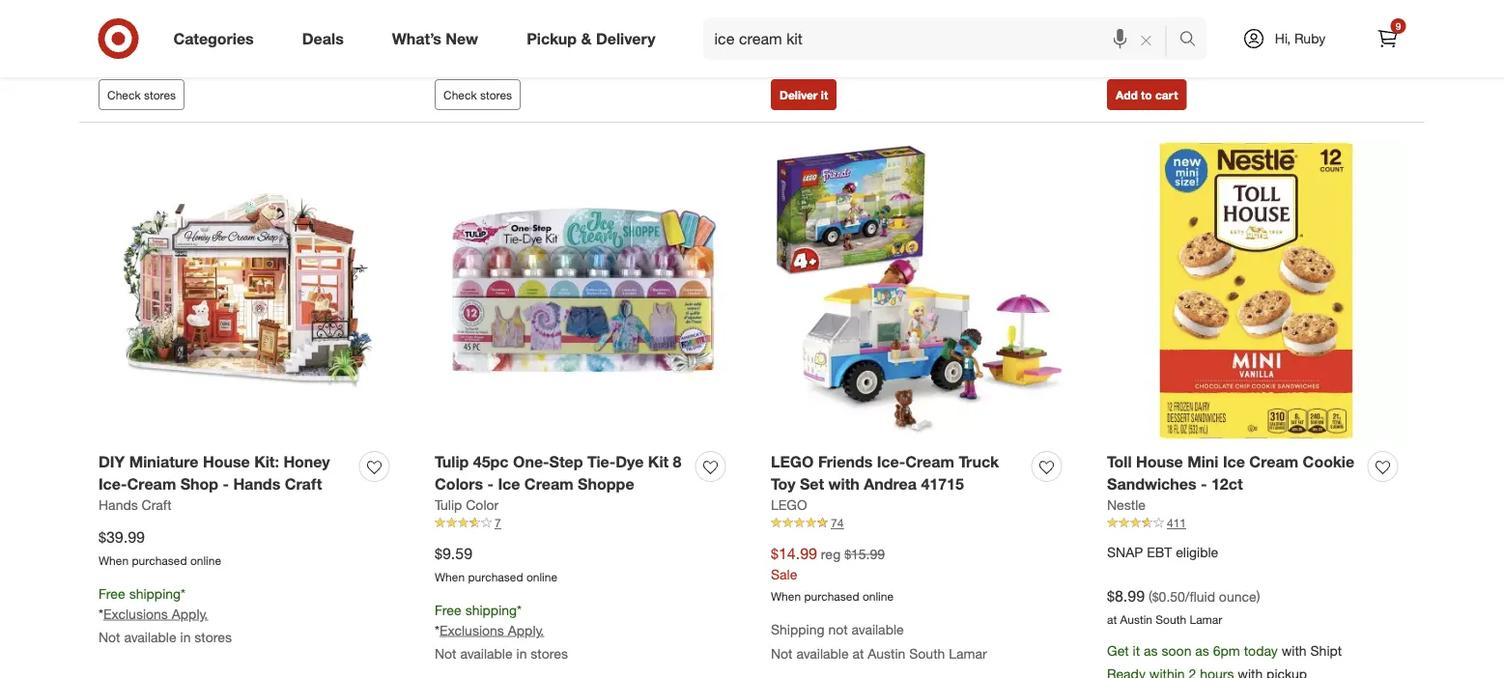 Task type: locate. For each thing, give the bounding box(es) containing it.
1 horizontal spatial ice
[[1223, 453, 1245, 472]]

in up "search"
[[1189, 2, 1200, 19]]

house up sandwiches
[[1136, 453, 1183, 472]]

ice down "45pc"
[[498, 475, 520, 494]]

- inside diy miniature house kit: honey ice-cream shop - hands craft
[[223, 475, 229, 494]]

free
[[99, 585, 125, 602], [435, 602, 462, 619]]

it
[[797, 23, 804, 40], [821, 88, 828, 102], [1133, 642, 1140, 659]]

check stores button down new
[[435, 79, 521, 110]]

0 horizontal spatial in
[[180, 628, 191, 645]]

exclusions apply. link for $39.99
[[103, 605, 208, 622]]

free for $39.99
[[99, 585, 125, 602]]

2 vertical spatial with
[[1282, 642, 1307, 659]]

2 vertical spatial when
[[771, 589, 801, 604]]

1 horizontal spatial -
[[487, 475, 494, 494]]

lego
[[771, 453, 814, 472], [771, 497, 807, 513]]

shipping left categories "link"
[[99, 2, 152, 19]]

what's
[[392, 29, 442, 48]]

0 horizontal spatial check stores
[[107, 88, 176, 102]]

- inside tulip 45pc one-step tie-dye kit 8 colors - ice cream shoppe
[[487, 475, 494, 494]]

0 horizontal spatial house
[[203, 453, 250, 472]]

free down the '$39.99'
[[99, 585, 125, 602]]

0 vertical spatial today
[[908, 23, 942, 40]]

0 horizontal spatial ice
[[498, 475, 520, 494]]

0 horizontal spatial -
[[223, 475, 229, 494]]

new
[[446, 29, 478, 48]]

1 vertical spatial lego
[[771, 497, 807, 513]]

1 horizontal spatial check
[[444, 88, 477, 102]]

45pc
[[473, 453, 509, 472]]

cream inside diy miniature house kit: honey ice-cream shop - hands craft
[[127, 475, 176, 494]]

6pm inside 'get it as soon as 6pm today ready within 2 hours with pickup'
[[877, 23, 904, 40]]

ice- up andrea
[[877, 453, 906, 472]]

check stores button for not
[[99, 79, 185, 110]]

check stores button
[[99, 79, 185, 110], [435, 79, 521, 110]]

free shipping * * exclusions apply. not available in stores down $39.99 when purchased online
[[99, 585, 232, 645]]

1 horizontal spatial check stores button
[[435, 79, 521, 110]]

3 - from the left
[[1201, 475, 1207, 494]]

it inside 'get it as soon as 6pm today ready within 2 hours with pickup'
[[797, 23, 804, 40]]

1 horizontal spatial hands
[[233, 475, 280, 494]]

0 vertical spatial craft
[[285, 475, 322, 494]]

1 vertical spatial with
[[829, 475, 860, 494]]

diy miniature house kit: honey ice-cream shop - hands craft link
[[99, 451, 352, 496]]

1 horizontal spatial purchased
[[468, 570, 523, 584]]

when for $9.59
[[435, 570, 465, 584]]

online down $15.99
[[863, 589, 894, 604]]

- inside toll house mini ice cream cookie sandwiches - 12ct
[[1201, 475, 1207, 494]]

lego link
[[771, 496, 807, 515]]

2 vertical spatial purchased
[[804, 589, 860, 604]]

*
[[181, 585, 186, 602], [517, 602, 522, 619], [99, 605, 103, 622], [435, 622, 440, 639]]

0 horizontal spatial it
[[797, 23, 804, 40]]

1 horizontal spatial shipping
[[465, 602, 517, 619]]

sale
[[771, 566, 798, 583]]

diy
[[99, 453, 125, 472]]

deliver
[[780, 88, 818, 102]]

tulip up colors
[[435, 453, 469, 472]]

check stores down categories
[[107, 88, 176, 102]]

check stores for not
[[107, 88, 176, 102]]

check stores down new
[[444, 88, 512, 102]]

1 horizontal spatial apply.
[[508, 622, 544, 639]]

when down the '$39.99'
[[99, 553, 129, 568]]

- right 'shop' on the bottom left of page
[[223, 475, 229, 494]]

get inside 'get it as soon as 6pm today ready within 2 hours with pickup'
[[771, 23, 793, 40]]

check for shipping not available not available at austin south lamar
[[107, 88, 141, 102]]

today inside 'get it as soon as 6pm today ready within 2 hours with pickup'
[[908, 23, 942, 40]]

0 horizontal spatial 6pm
[[877, 23, 904, 40]]

ice
[[1223, 453, 1245, 472], [498, 475, 520, 494]]

$0.50
[[1153, 588, 1186, 605]]

0 horizontal spatial shipping
[[99, 2, 152, 19]]

house inside toll house mini ice cream cookie sandwiches - 12ct
[[1136, 453, 1183, 472]]

1 vertical spatial purchased
[[468, 570, 523, 584]]

online inside $39.99 when purchased online
[[190, 553, 221, 568]]

1 horizontal spatial soon
[[1162, 642, 1192, 659]]

apply. down $39.99 when purchased online
[[172, 605, 208, 622]]

1 lego from the top
[[771, 453, 814, 472]]

1 check stores button from the left
[[99, 79, 185, 110]]

0 horizontal spatial get
[[771, 23, 793, 40]]

tulip color
[[435, 497, 499, 513]]

tulip 45pc one-step tie-dye kit 8 colors - ice cream shoppe image
[[435, 142, 733, 440], [435, 142, 733, 440]]

shipping down $39.99 when purchased online
[[129, 585, 181, 602]]

available
[[179, 2, 232, 19], [1133, 2, 1185, 19], [124, 26, 176, 43], [460, 26, 513, 43], [852, 621, 904, 638], [124, 628, 176, 645], [460, 645, 513, 662], [797, 645, 849, 662]]

$15.99
[[845, 546, 885, 563]]

get up ready
[[771, 23, 793, 40]]

1 tulip from the top
[[435, 453, 469, 472]]

ice up 12ct
[[1223, 453, 1245, 472]]

cream
[[906, 453, 955, 472], [1250, 453, 1299, 472], [127, 475, 176, 494], [525, 475, 574, 494]]

2 house from the left
[[1136, 453, 1183, 472]]

1 vertical spatial hands
[[99, 497, 138, 513]]

2 horizontal spatial with
[[1282, 642, 1307, 659]]

pickup
[[527, 29, 577, 48]]

2 horizontal spatial when
[[771, 589, 801, 604]]

as down $8.99 ( $0.50 /fluid ounce ) at austin south lamar
[[1196, 642, 1210, 659]]

cream inside tulip 45pc one-step tie-dye kit 8 colors - ice cream shoppe
[[525, 475, 574, 494]]

2 - from the left
[[487, 475, 494, 494]]

1 - from the left
[[223, 475, 229, 494]]

exclusions for $9.59
[[440, 622, 504, 639]]

1 horizontal spatial craft
[[285, 475, 322, 494]]

1 check from the left
[[107, 88, 141, 102]]

0 horizontal spatial with
[[829, 475, 860, 494]]

it for get it as soon as 6pm today with shipt
[[1133, 642, 1140, 659]]

0 vertical spatial get
[[771, 23, 793, 40]]

purchased inside $39.99 when purchased online
[[132, 553, 187, 568]]

search button
[[1171, 17, 1217, 64]]

lego friends ice-cream truck toy set with andrea 41715 image
[[771, 142, 1070, 440], [771, 142, 1070, 440]]

0 vertical spatial tulip
[[435, 453, 469, 472]]

1 horizontal spatial with
[[902, 46, 927, 63]]

0 horizontal spatial purchased
[[132, 553, 187, 568]]

1 horizontal spatial in
[[516, 645, 527, 662]]

ice- down diy
[[99, 475, 127, 494]]

step
[[549, 453, 583, 472]]

lego up toy
[[771, 453, 814, 472]]

ready
[[771, 46, 810, 63]]

purchased down reg
[[804, 589, 860, 604]]

apply. down $9.59 when purchased online
[[508, 622, 544, 639]]

cream down step
[[525, 475, 574, 494]]

online for $9.59
[[527, 570, 558, 584]]

0 horizontal spatial exclusions apply. link
[[103, 605, 208, 622]]

2
[[853, 46, 860, 63]]

it inside button
[[821, 88, 828, 102]]

1 check stores from the left
[[107, 88, 176, 102]]

0 horizontal spatial check stores button
[[99, 79, 185, 110]]

house up 'shop' on the bottom left of page
[[203, 453, 250, 472]]

hands inside diy miniature house kit: honey ice-cream shop - hands craft
[[233, 475, 280, 494]]

apply.
[[172, 605, 208, 622], [508, 622, 544, 639]]

-
[[223, 475, 229, 494], [487, 475, 494, 494], [1201, 475, 1207, 494]]

2 tulip from the top
[[435, 497, 462, 513]]

- down mini
[[1201, 475, 1207, 494]]

it down $8.99
[[1133, 642, 1140, 659]]

2 horizontal spatial it
[[1133, 642, 1140, 659]]

ice- inside lego friends ice-cream truck toy set with andrea 41715
[[877, 453, 906, 472]]

0 horizontal spatial shipping
[[129, 585, 181, 602]]

when inside '$14.99 reg $15.99 sale when purchased online'
[[771, 589, 801, 604]]

lego down toy
[[771, 497, 807, 513]]

1 vertical spatial shipping
[[771, 621, 825, 638]]

shipping for $9.59
[[465, 602, 517, 619]]

colors
[[435, 475, 483, 494]]

purchased for $9.59
[[468, 570, 523, 584]]

with left shipt
[[1282, 642, 1307, 659]]

what's new link
[[376, 17, 503, 60]]

2 check stores button from the left
[[435, 79, 521, 110]]

1 vertical spatial get
[[1107, 642, 1129, 659]]

kit
[[648, 453, 669, 472]]

not up categories
[[156, 2, 176, 19]]

shipping
[[129, 585, 181, 602], [465, 602, 517, 619]]

with right hours
[[902, 46, 927, 63]]

soon up within on the top of page
[[826, 23, 856, 40]]

1 horizontal spatial 6pm
[[1213, 642, 1240, 659]]

today
[[908, 23, 942, 40], [1244, 642, 1278, 659]]

0 horizontal spatial ice-
[[99, 475, 127, 494]]

6pm down ounce
[[1213, 642, 1240, 659]]

0 vertical spatial ice
[[1223, 453, 1245, 472]]

in
[[1189, 2, 1200, 19], [180, 628, 191, 645], [516, 645, 527, 662]]

8
[[673, 453, 682, 472]]

craft down honey
[[285, 475, 322, 494]]

1 vertical spatial soon
[[1162, 642, 1192, 659]]

exclusions down $9.59 when purchased online
[[440, 622, 504, 639]]

0 horizontal spatial apply.
[[172, 605, 208, 622]]

1 vertical spatial ice-
[[99, 475, 127, 494]]

2 lego from the top
[[771, 497, 807, 513]]

0 vertical spatial with
[[902, 46, 927, 63]]

cream down miniature
[[127, 475, 176, 494]]

apply. for $9.59
[[508, 622, 544, 639]]

craft
[[285, 475, 322, 494], [142, 497, 172, 513]]

2 horizontal spatial online
[[863, 589, 894, 604]]

free shipping * * exclusions apply. not available in stores down $9.59 when purchased online
[[435, 602, 568, 662]]

purchased down $9.59
[[468, 570, 523, 584]]

not
[[156, 2, 176, 19], [828, 621, 848, 638]]

0 vertical spatial hands
[[233, 475, 280, 494]]

set
[[800, 475, 824, 494]]

ebt
[[1147, 544, 1172, 561]]

2 horizontal spatial purchased
[[804, 589, 860, 604]]

0 vertical spatial 6pm
[[877, 23, 904, 40]]

exclusions apply. link down $9.59 when purchased online
[[440, 622, 544, 639]]

not
[[1107, 2, 1129, 19], [99, 26, 120, 43], [435, 26, 457, 43], [99, 628, 120, 645], [435, 645, 457, 662], [771, 645, 793, 662]]

nestle
[[1107, 497, 1146, 513]]

0 horizontal spatial online
[[190, 553, 221, 568]]

1 horizontal spatial when
[[435, 570, 465, 584]]

exclusions apply. link down $39.99 when purchased online
[[103, 605, 208, 622]]

2 vertical spatial it
[[1133, 642, 1140, 659]]

tulip 45pc one-step tie-dye kit 8 colors - ice cream shoppe link
[[435, 451, 688, 496]]

2 horizontal spatial in
[[1189, 2, 1200, 19]]

check stores
[[107, 88, 176, 102], [444, 88, 512, 102]]

lego inside lego friends ice-cream truck toy set with andrea 41715
[[771, 453, 814, 472]]

1 vertical spatial not
[[828, 621, 848, 638]]

tulip down colors
[[435, 497, 462, 513]]

0 vertical spatial shipping
[[99, 2, 152, 19]]

exclusions down $39.99 when purchased online
[[103, 605, 168, 622]]

kit:
[[254, 453, 279, 472]]

soon
[[826, 23, 856, 40], [1162, 642, 1192, 659]]

hours
[[864, 46, 898, 63]]

get down $8.99
[[1107, 642, 1129, 659]]

411 link
[[1107, 515, 1406, 532]]

0 vertical spatial it
[[797, 23, 804, 40]]

)
[[1257, 588, 1260, 605]]

online inside $9.59 when purchased online
[[527, 570, 558, 584]]

categories link
[[157, 17, 278, 60]]

0 vertical spatial soon
[[826, 23, 856, 40]]

1 vertical spatial today
[[1244, 642, 1278, 659]]

1 horizontal spatial check stores
[[444, 88, 512, 102]]

purchased inside $9.59 when purchased online
[[468, 570, 523, 584]]

purchased down the '$39.99'
[[132, 553, 187, 568]]

ice- inside diy miniature house kit: honey ice-cream shop - hands craft
[[99, 475, 127, 494]]

with
[[902, 46, 927, 63], [829, 475, 860, 494], [1282, 642, 1307, 659]]

1 horizontal spatial not
[[828, 621, 848, 638]]

check
[[107, 88, 141, 102], [444, 88, 477, 102]]

today for shipt
[[1244, 642, 1278, 659]]

deliver it button
[[771, 79, 837, 110]]

when
[[99, 553, 129, 568], [435, 570, 465, 584], [771, 589, 801, 604]]

0 horizontal spatial soon
[[826, 23, 856, 40]]

toll house mini ice cream cookie sandwiches - 12ct image
[[1107, 142, 1406, 440], [1107, 142, 1406, 440]]

it right the deliver
[[821, 88, 828, 102]]

diy miniature house kit: honey ice-cream shop - hands craft image
[[99, 142, 397, 440], [99, 142, 397, 440]]

it up ready
[[797, 23, 804, 40]]

0 horizontal spatial today
[[908, 23, 942, 40]]

online down 'shop' on the bottom left of page
[[190, 553, 221, 568]]

color
[[466, 497, 499, 513]]

tulip 45pc one-step tie-dye kit 8 colors - ice cream shoppe
[[435, 453, 682, 494]]

in for diy miniature house kit: honey ice-cream shop - hands craft
[[180, 628, 191, 645]]

0 horizontal spatial craft
[[142, 497, 172, 513]]

0 horizontal spatial shipping not available not available at austin south lamar
[[99, 2, 315, 43]]

when down sale
[[771, 589, 801, 604]]

1 vertical spatial ice
[[498, 475, 520, 494]]

not down '$14.99 reg $15.99 sale when purchased online'
[[828, 621, 848, 638]]

0 vertical spatial lego
[[771, 453, 814, 472]]

tulip for tulip 45pc one-step tie-dye kit 8 colors - ice cream shoppe
[[435, 453, 469, 472]]

* down $9.59 when purchased online
[[517, 602, 522, 619]]

within
[[813, 46, 849, 63]]

1 horizontal spatial exclusions apply. link
[[440, 622, 544, 639]]

0 horizontal spatial when
[[99, 553, 129, 568]]

get it as soon as 6pm today ready within 2 hours with pickup
[[771, 23, 971, 63]]

1 vertical spatial it
[[821, 88, 828, 102]]

hands up the '$39.99'
[[99, 497, 138, 513]]

shipping down sale
[[771, 621, 825, 638]]

today down )
[[1244, 642, 1278, 659]]

1 house from the left
[[203, 453, 250, 472]]

free down $9.59
[[435, 602, 462, 619]]

cream left cookie
[[1250, 453, 1299, 472]]

austin
[[196, 26, 233, 43], [532, 26, 570, 43], [1120, 612, 1153, 627], [868, 645, 906, 662]]

tulip inside tulip 45pc one-step tie-dye kit 8 colors - ice cream shoppe
[[435, 453, 469, 472]]

when down $9.59
[[435, 570, 465, 584]]

$14.99 reg $15.99 sale when purchased online
[[771, 544, 894, 604]]

hands down the kit:
[[233, 475, 280, 494]]

0 horizontal spatial check
[[107, 88, 141, 102]]

mini
[[1188, 453, 1219, 472]]

truck
[[959, 453, 999, 472]]

house inside diy miniature house kit: honey ice-cream shop - hands craft
[[203, 453, 250, 472]]

What can we help you find? suggestions appear below search field
[[703, 17, 1184, 60]]

shop
[[180, 475, 219, 494]]

6pm up hours
[[877, 23, 904, 40]]

lego for lego friends ice-cream truck toy set with andrea 41715
[[771, 453, 814, 472]]

soon for get it as soon as 6pm today with shipt
[[1162, 642, 1192, 659]]

0 horizontal spatial free
[[99, 585, 125, 602]]

online inside '$14.99 reg $15.99 sale when purchased online'
[[863, 589, 894, 604]]

1 horizontal spatial today
[[1244, 642, 1278, 659]]

lego friends ice-cream truck toy set with andrea 41715
[[771, 453, 999, 494]]

hands craft
[[99, 497, 172, 513]]

0 vertical spatial ice-
[[877, 453, 906, 472]]

2 vertical spatial online
[[863, 589, 894, 604]]

2 check from the left
[[444, 88, 477, 102]]

purchased
[[132, 553, 187, 568], [468, 570, 523, 584], [804, 589, 860, 604]]

2 horizontal spatial -
[[1201, 475, 1207, 494]]

soon down $8.99 ( $0.50 /fluid ounce ) at austin south lamar
[[1162, 642, 1192, 659]]

0 vertical spatial shipping not available not available at austin south lamar
[[99, 2, 315, 43]]

lamar inside $8.99 ( $0.50 /fluid ounce ) at austin south lamar
[[1190, 612, 1223, 627]]

in down $9.59 when purchased online
[[516, 645, 527, 662]]

0 horizontal spatial exclusions
[[103, 605, 168, 622]]

when inside $39.99 when purchased online
[[99, 553, 129, 568]]

hands craft link
[[99, 496, 172, 515]]

1 horizontal spatial house
[[1136, 453, 1183, 472]]

free for $9.59
[[435, 602, 462, 619]]

- down "45pc"
[[487, 475, 494, 494]]

with inside lego friends ice-cream truck toy set with andrea 41715
[[829, 475, 860, 494]]

free shipping * * exclusions apply. not available in stores for $9.59
[[435, 602, 568, 662]]

online down 7 link
[[527, 570, 558, 584]]

cart
[[1156, 88, 1178, 102]]

1 horizontal spatial online
[[527, 570, 558, 584]]

1 horizontal spatial shipping not available not available at austin south lamar
[[771, 621, 987, 662]]

1 vertical spatial tulip
[[435, 497, 462, 513]]

1 horizontal spatial exclusions
[[440, 622, 504, 639]]

soon inside 'get it as soon as 6pm today ready within 2 hours with pickup'
[[826, 23, 856, 40]]

1 horizontal spatial get
[[1107, 642, 1129, 659]]

shipping down $9.59 when purchased online
[[465, 602, 517, 619]]

1 horizontal spatial shipping
[[771, 621, 825, 638]]

add to cart
[[1116, 88, 1178, 102]]

1 horizontal spatial ice-
[[877, 453, 906, 472]]

online for $39.99
[[190, 553, 221, 568]]

ice-
[[877, 453, 906, 472], [99, 475, 127, 494]]

1 horizontal spatial it
[[821, 88, 828, 102]]

today up pickup
[[908, 23, 942, 40]]

1 vertical spatial online
[[527, 570, 558, 584]]

in down $39.99 when purchased online
[[180, 628, 191, 645]]

purchased for $39.99
[[132, 553, 187, 568]]

0 horizontal spatial hands
[[99, 497, 138, 513]]

stores
[[1203, 2, 1241, 19], [144, 88, 176, 102], [480, 88, 512, 102], [195, 628, 232, 645], [531, 645, 568, 662]]

craft up $39.99 when purchased online
[[142, 497, 172, 513]]

$9.59 when purchased online
[[435, 544, 558, 584]]

with down friends
[[829, 475, 860, 494]]

$39.99 when purchased online
[[99, 528, 221, 568]]

1 horizontal spatial free
[[435, 602, 462, 619]]

check stores button down categories
[[99, 79, 185, 110]]

0 vertical spatial purchased
[[132, 553, 187, 568]]

2 check stores from the left
[[444, 88, 512, 102]]

cream up 41715
[[906, 453, 955, 472]]

0 vertical spatial online
[[190, 553, 221, 568]]

$9.59
[[435, 544, 473, 563]]

check stores for austin
[[444, 88, 512, 102]]

when inside $9.59 when purchased online
[[435, 570, 465, 584]]

0 vertical spatial not
[[156, 2, 176, 19]]

1 horizontal spatial free shipping * * exclusions apply. not available in stores
[[435, 602, 568, 662]]

check stores button for austin
[[435, 79, 521, 110]]

add
[[1116, 88, 1138, 102]]



Task type: vqa. For each thing, say whether or not it's contained in the screenshot.
the What can we help you find? suggestions appear below search box
yes



Task type: describe. For each thing, give the bounding box(es) containing it.
as up within on the top of page
[[808, 23, 822, 40]]

today for within
[[908, 23, 942, 40]]

nestle link
[[1107, 496, 1146, 515]]

* down $9.59
[[435, 622, 440, 639]]

tie-
[[587, 453, 616, 472]]

$14.99
[[771, 544, 817, 563]]

in for tulip 45pc one-step tie-dye kit 8 colors - ice cream shoppe
[[516, 645, 527, 662]]

tulip for tulip color
[[435, 497, 462, 513]]

get for get it as soon as 6pm today with shipt
[[1107, 642, 1129, 659]]

/fluid
[[1186, 588, 1216, 605]]

honey
[[283, 453, 330, 472]]

check for not available at austin south lamar
[[444, 88, 477, 102]]

miniature
[[129, 453, 199, 472]]

0 horizontal spatial not
[[156, 2, 176, 19]]

tulip color link
[[435, 496, 499, 515]]

shipt
[[1311, 642, 1342, 659]]

exclusions apply. link for $9.59
[[440, 622, 544, 639]]

1 vertical spatial shipping not available not available at austin south lamar
[[771, 621, 987, 662]]

not available at austin south lamar
[[435, 26, 651, 43]]

exclusions for $39.99
[[103, 605, 168, 622]]

ounce
[[1219, 588, 1257, 605]]

to
[[1141, 88, 1152, 102]]

$39.99
[[99, 528, 145, 547]]

cream inside lego friends ice-cream truck toy set with andrea 41715
[[906, 453, 955, 472]]

deals link
[[286, 17, 368, 60]]

with for get it as soon as 6pm today with shipt
[[1282, 642, 1307, 659]]

pickup
[[931, 46, 971, 63]]

add to cart button
[[1107, 79, 1187, 110]]

it for get it as soon as 6pm today ready within 2 hours with pickup
[[797, 23, 804, 40]]

andrea
[[864, 475, 917, 494]]

cream inside toll house mini ice cream cookie sandwiches - 12ct
[[1250, 453, 1299, 472]]

7 link
[[435, 515, 733, 532]]

toll
[[1107, 453, 1132, 472]]

deliver it
[[780, 88, 828, 102]]

what's new
[[392, 29, 478, 48]]

purchased inside '$14.99 reg $15.99 sale when purchased online'
[[804, 589, 860, 604]]

diy miniature house kit: honey ice-cream shop - hands craft
[[99, 453, 330, 494]]

lego for lego
[[771, 497, 807, 513]]

pickup & delivery
[[527, 29, 656, 48]]

when for $39.99
[[99, 553, 129, 568]]

with inside 'get it as soon as 6pm today ready within 2 hours with pickup'
[[902, 46, 927, 63]]

pickup & delivery link
[[510, 17, 680, 60]]

* down the '$39.99'
[[99, 605, 103, 622]]

reg
[[821, 546, 841, 563]]

austin inside $8.99 ( $0.50 /fluid ounce ) at austin south lamar
[[1120, 612, 1153, 627]]

snap ebt eligible
[[1107, 544, 1219, 561]]

cookie
[[1303, 453, 1355, 472]]

dye
[[616, 453, 644, 472]]

lego friends ice-cream truck toy set with andrea 41715 link
[[771, 451, 1024, 496]]

shoppe
[[578, 475, 635, 494]]

soon for get it as soon as 6pm today ready within 2 hours with pickup
[[826, 23, 856, 40]]

deals
[[302, 29, 344, 48]]

toll house mini ice cream cookie sandwiches - 12ct
[[1107, 453, 1355, 494]]

with for lego friends ice-cream truck toy set with andrea 41715
[[829, 475, 860, 494]]

toll house mini ice cream cookie sandwiches - 12ct link
[[1107, 451, 1361, 496]]

* down $39.99 when purchased online
[[181, 585, 186, 602]]

shipping for $39.99
[[129, 585, 181, 602]]

delivery
[[596, 29, 656, 48]]

ice inside toll house mini ice cream cookie sandwiches - 12ct
[[1223, 453, 1245, 472]]

craft inside diy miniature house kit: honey ice-cream shop - hands craft
[[285, 475, 322, 494]]

ice inside tulip 45pc one-step tie-dye kit 8 colors - ice cream shoppe
[[498, 475, 520, 494]]

6pm for within
[[877, 23, 904, 40]]

it for deliver it
[[821, 88, 828, 102]]

at inside $8.99 ( $0.50 /fluid ounce ) at austin south lamar
[[1107, 612, 1117, 627]]

search
[[1171, 31, 1217, 50]]

411
[[1167, 516, 1187, 530]]

&
[[581, 29, 592, 48]]

6pm for shipt
[[1213, 642, 1240, 659]]

41715
[[921, 475, 964, 494]]

toy
[[771, 475, 796, 494]]

ruby
[[1295, 30, 1326, 47]]

eligible
[[1176, 544, 1219, 561]]

free shipping * * exclusions apply. not available in stores for $39.99
[[99, 585, 232, 645]]

as down ( at the right bottom
[[1144, 642, 1158, 659]]

one-
[[513, 453, 549, 472]]

9 link
[[1367, 17, 1409, 60]]

$8.99 ( $0.50 /fluid ounce ) at austin south lamar
[[1107, 587, 1260, 627]]

get for get it as soon as 6pm today ready within 2 hours with pickup
[[771, 23, 793, 40]]

7
[[495, 516, 501, 530]]

1 vertical spatial craft
[[142, 497, 172, 513]]

74
[[831, 516, 844, 530]]

74 link
[[771, 515, 1070, 532]]

as up 2
[[859, 23, 873, 40]]

$8.99
[[1107, 587, 1145, 606]]

apply. for $39.99
[[172, 605, 208, 622]]

hi,
[[1275, 30, 1291, 47]]

south inside $8.99 ( $0.50 /fluid ounce ) at austin south lamar
[[1156, 612, 1187, 627]]

(
[[1149, 588, 1153, 605]]

get it as soon as 6pm today with shipt
[[1107, 642, 1342, 659]]

not available in stores
[[1107, 2, 1241, 19]]

sandwiches
[[1107, 475, 1197, 494]]

12ct
[[1212, 475, 1243, 494]]

friends
[[818, 453, 873, 472]]

hi, ruby
[[1275, 30, 1326, 47]]

snap
[[1107, 544, 1143, 561]]



